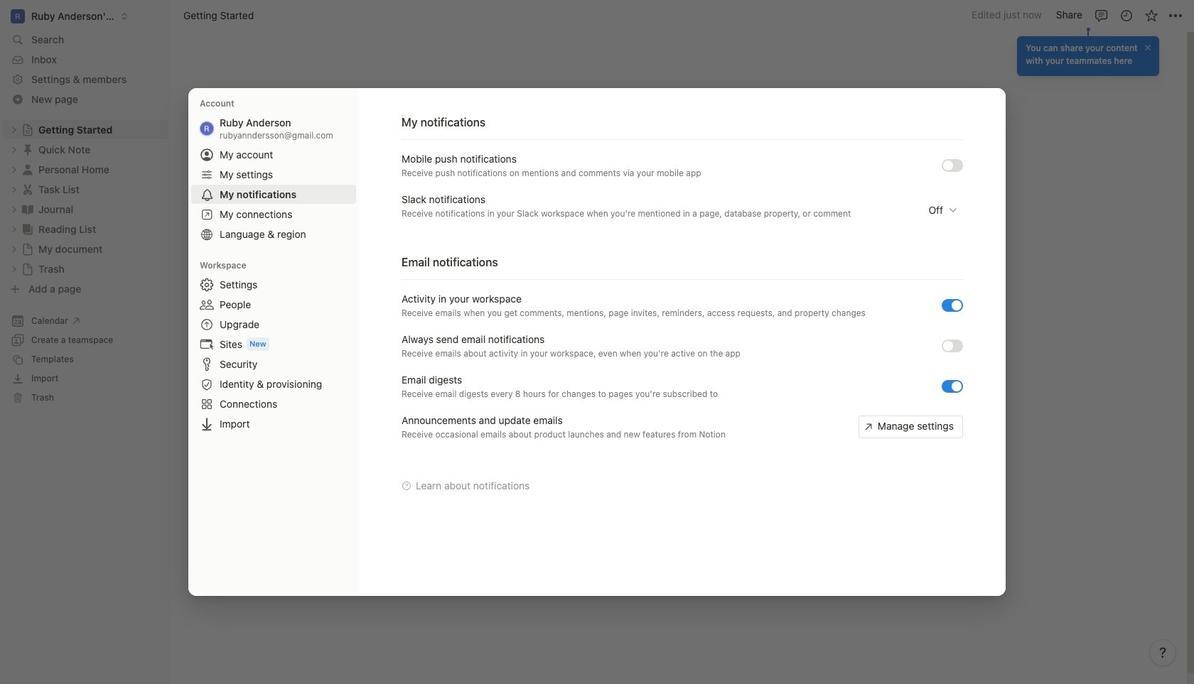 Task type: locate. For each thing, give the bounding box(es) containing it.
favorite image
[[1145, 8, 1159, 22]]

comments image
[[1095, 8, 1109, 22]]

👋 image
[[429, 156, 443, 175]]



Task type: describe. For each thing, give the bounding box(es) containing it.
updates image
[[1120, 8, 1134, 22]]



Task type: vqa. For each thing, say whether or not it's contained in the screenshot.
second group from the top
no



